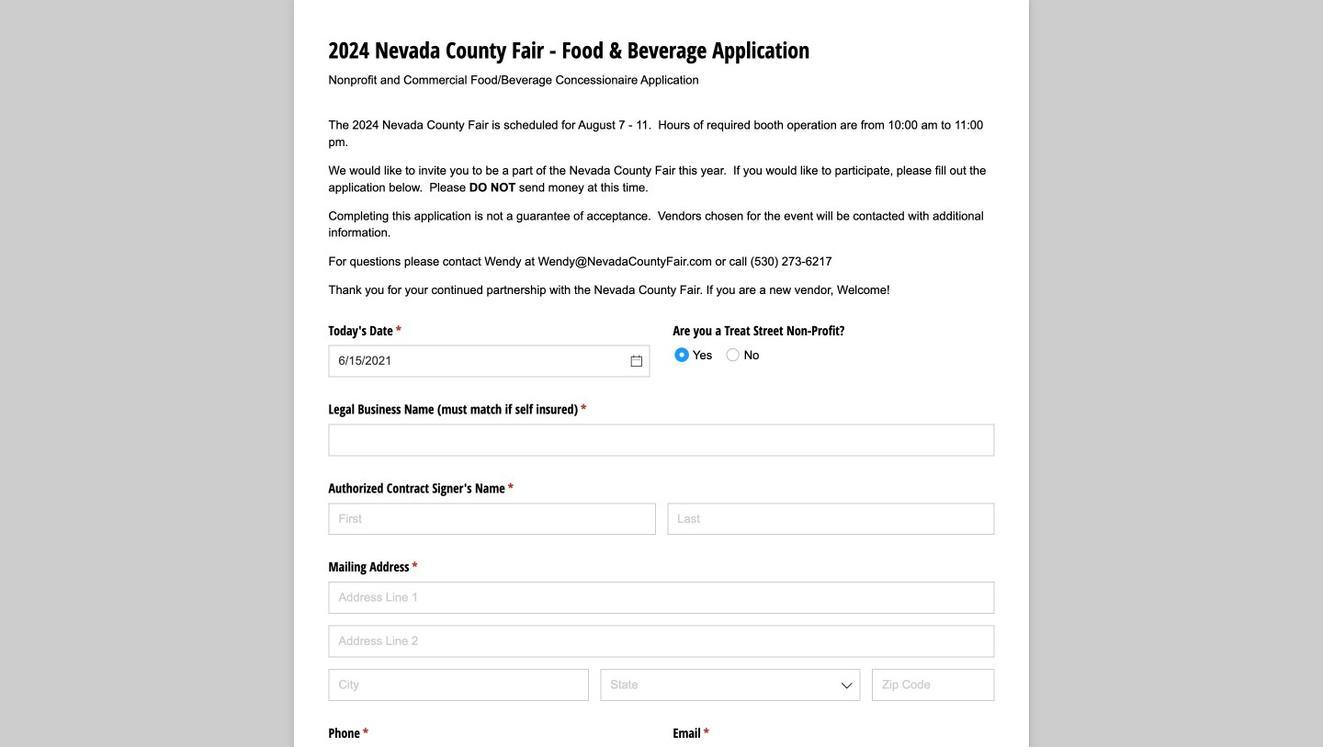 Task type: describe. For each thing, give the bounding box(es) containing it.
City text field
[[329, 669, 589, 701]]



Task type: vqa. For each thing, say whether or not it's contained in the screenshot.
Text Field
yes



Task type: locate. For each thing, give the bounding box(es) containing it.
None radio
[[720, 341, 760, 368]]

Zip Code text field
[[872, 669, 995, 701]]

First text field
[[329, 503, 656, 535]]

None text field
[[329, 424, 995, 456]]

None radio
[[669, 341, 724, 368]]

Address Line 1 text field
[[329, 582, 995, 614]]

State text field
[[600, 669, 861, 701]]

None text field
[[329, 345, 650, 377]]

Address Line 2 text field
[[329, 625, 995, 658]]

Last text field
[[668, 503, 995, 535]]



